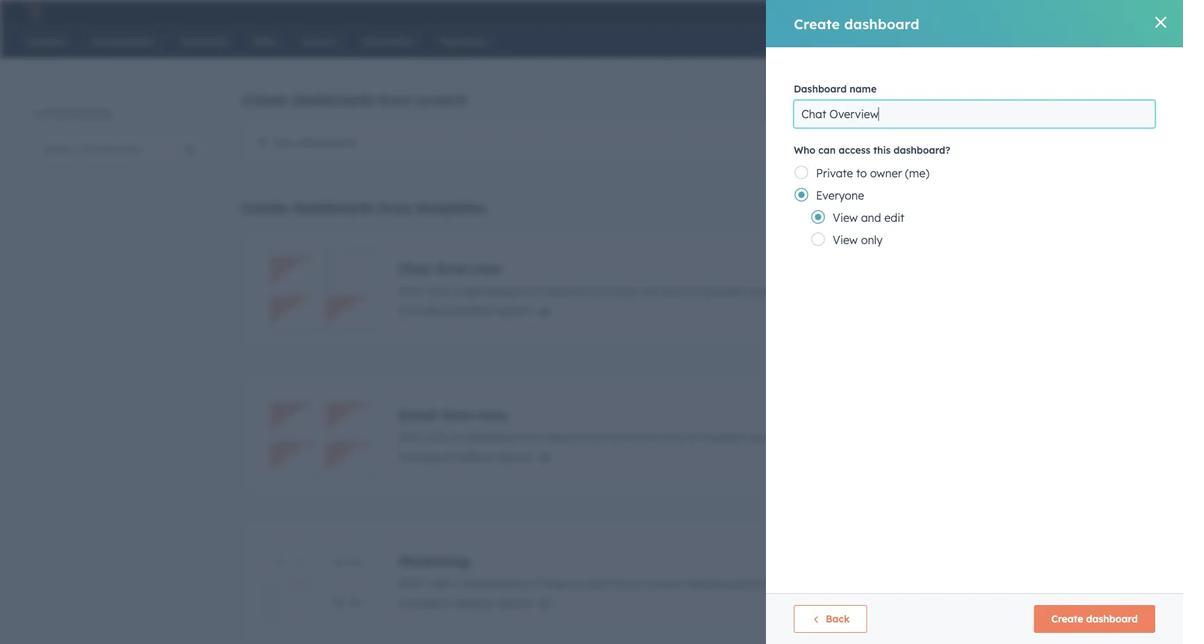 Task type: describe. For each thing, give the bounding box(es) containing it.
includes for marketing
[[399, 596, 443, 610]]

on
[[643, 576, 657, 590]]

a for email
[[453, 430, 460, 444]]

contact
[[922, 576, 962, 590]]

(me)
[[906, 166, 930, 180]]

owner
[[871, 166, 903, 180]]

default for chat overview
[[456, 304, 493, 318]]

the for email overview
[[642, 430, 659, 444]]

team for email overview
[[776, 430, 803, 444]]

create dashboard inside 'button'
[[1052, 613, 1139, 625]]

reports inside marketing start with a dashboard of 9 reports that focus on your website performance. also performance and contact activity.
[[546, 576, 584, 590]]

who
[[794, 144, 816, 156]]

settings image
[[1036, 6, 1048, 19]]

over for chat overview
[[852, 284, 875, 298]]

your for chat overview
[[749, 284, 773, 298]]

team for chat overview
[[776, 284, 803, 298]]

start inside marketing start with a dashboard of 9 reports that focus on your website performance. also performance and contact activity.
[[399, 576, 425, 590]]

includes 9 default reports
[[399, 596, 534, 610]]

dashboard name
[[794, 83, 877, 95]]

your for email overview
[[749, 430, 773, 444]]

templates
[[416, 199, 485, 216]]

search image
[[1152, 35, 1164, 47]]

your inside marketing start with a dashboard of 9 reports that focus on your website performance. also performance and contact activity.
[[660, 576, 683, 590]]

create inside 'button'
[[1052, 613, 1084, 625]]

0 horizontal spatial and
[[862, 211, 882, 225]]

a for chat
[[453, 284, 460, 298]]

help button
[[1004, 0, 1027, 22]]

dashboard?
[[894, 144, 951, 156]]

overview for email overview
[[442, 406, 508, 423]]

includes 6 default reports for email
[[399, 450, 534, 464]]

help image
[[1009, 6, 1022, 19]]

private to owner (me)
[[817, 166, 930, 180]]

create dashboards from templates
[[242, 199, 485, 216]]

requests for chat overview
[[701, 284, 746, 298]]

new dashboard
[[273, 136, 357, 150]]

focus
[[612, 576, 640, 590]]

receives for email overview
[[806, 430, 849, 444]]

0 vertical spatial create dashboard
[[794, 15, 920, 32]]

website
[[686, 576, 726, 590]]

show for email overview
[[612, 430, 639, 444]]

everyone
[[817, 189, 865, 202]]

email
[[399, 406, 438, 423]]

marketing
[[399, 552, 470, 569]]

Dashboard name text field
[[794, 100, 1156, 128]]

create dashboard button
[[1035, 605, 1156, 633]]

over for email overview
[[852, 430, 875, 444]]

dashboard
[[794, 83, 847, 95]]

made
[[1122, 5, 1146, 17]]

marketplaces button
[[974, 0, 1004, 22]]

dashboard inside 'button'
[[1087, 613, 1139, 625]]

default for email overview
[[456, 450, 493, 464]]

results
[[80, 107, 110, 119]]

marketplaces image
[[983, 6, 995, 19]]

can
[[819, 144, 836, 156]]

Search search field
[[33, 136, 207, 163]]

private
[[817, 166, 854, 180]]

email.
[[878, 430, 909, 444]]

email overview start with a dashboard of 6 reports that show the kind of requests your team receives over email.
[[399, 406, 909, 444]]

start for email
[[399, 430, 425, 444]]

self
[[1104, 5, 1120, 17]]

with for chat
[[428, 284, 450, 298]]

self made
[[1104, 5, 1146, 17]]

a inside marketing start with a dashboard of 9 reports that focus on your website performance. also performance and contact activity.
[[453, 576, 460, 590]]

that for chat overview
[[587, 284, 609, 298]]

dashboards for scratch
[[292, 91, 375, 109]]

also
[[803, 576, 825, 590]]

chat.
[[878, 284, 904, 298]]

dashboards for templates
[[292, 199, 375, 216]]

none checkbox containing marketing
[[242, 520, 1120, 643]]

view and edit
[[833, 211, 905, 225]]

with inside marketing start with a dashboard of 9 reports that focus on your website performance. also performance and contact activity.
[[428, 576, 450, 590]]

requests for email overview
[[701, 430, 746, 444]]

view for view only
[[833, 233, 858, 247]]

new
[[273, 136, 297, 150]]

hubspot image
[[25, 3, 42, 19]]

2 14 from the left
[[67, 107, 78, 119]]

back button
[[794, 605, 868, 633]]

chat
[[399, 260, 431, 277]]



Task type: vqa. For each thing, say whether or not it's contained in the screenshot.
'Email Details'
no



Task type: locate. For each thing, give the bounding box(es) containing it.
default
[[456, 304, 493, 318], [456, 450, 493, 464], [456, 596, 493, 610]]

1 vertical spatial and
[[899, 576, 919, 590]]

None checkbox
[[242, 520, 1120, 643]]

requests inside the chat overview start with a dashboard of 6 reports that show the kind of requests your team receives over chat.
[[701, 284, 746, 298]]

overview inside the chat overview start with a dashboard of 6 reports that show the kind of requests your team receives over chat.
[[436, 260, 502, 277]]

0 vertical spatial overview
[[436, 260, 502, 277]]

dashboards down new dashboard
[[292, 199, 375, 216]]

view only
[[833, 233, 883, 247]]

1 horizontal spatial and
[[899, 576, 919, 590]]

0 horizontal spatial 14
[[42, 107, 52, 119]]

who can access this dashboard?
[[794, 144, 951, 156]]

None checkbox
[[242, 227, 1120, 351], [242, 374, 1120, 497], [242, 227, 1120, 351], [242, 374, 1120, 497]]

includes down "email"
[[399, 450, 443, 464]]

0 vertical spatial the
[[642, 284, 659, 298]]

1 show from the top
[[612, 284, 639, 298]]

6
[[537, 284, 543, 298], [446, 304, 453, 318], [537, 430, 543, 444], [446, 450, 453, 464]]

and inside marketing start with a dashboard of 9 reports that focus on your website performance. also performance and contact activity.
[[899, 576, 919, 590]]

1 vertical spatial kind
[[662, 430, 684, 444]]

marketing start with a dashboard of 9 reports that focus on your website performance. also performance and contact activity.
[[399, 552, 1006, 590]]

0 vertical spatial over
[[852, 284, 875, 298]]

the
[[642, 284, 659, 298], [642, 430, 659, 444]]

1 horizontal spatial 9
[[537, 576, 543, 590]]

create
[[794, 15, 841, 32], [242, 91, 288, 109], [242, 199, 288, 216], [1052, 613, 1084, 625]]

1 menu item from the left
[[944, 0, 974, 22]]

hubspot link
[[17, 3, 52, 19]]

1 start from the top
[[399, 284, 425, 298]]

from left templates
[[379, 199, 412, 216]]

0 vertical spatial your
[[749, 284, 773, 298]]

1 vertical spatial receives
[[806, 430, 849, 444]]

2 show from the top
[[612, 430, 639, 444]]

dashboard inside the chat overview start with a dashboard of 6 reports that show the kind of requests your team receives over chat.
[[463, 284, 520, 298]]

2 a from the top
[[453, 430, 460, 444]]

reports inside email overview start with a dashboard of 6 reports that show the kind of requests your team receives over email.
[[546, 430, 584, 444]]

1 vertical spatial over
[[852, 430, 875, 444]]

6 inside email overview start with a dashboard of 6 reports that show the kind of requests your team receives over email.
[[537, 430, 543, 444]]

the inside email overview start with a dashboard of 6 reports that show the kind of requests your team receives over email.
[[642, 430, 659, 444]]

9 inside marketing start with a dashboard of 9 reports that focus on your website performance. also performance and contact activity.
[[537, 576, 543, 590]]

receives for chat overview
[[806, 284, 849, 298]]

menu
[[873, 0, 1167, 27]]

1 vertical spatial from
[[379, 199, 412, 216]]

that inside email overview start with a dashboard of 6 reports that show the kind of requests your team receives over email.
[[587, 430, 609, 444]]

2 that from the top
[[587, 430, 609, 444]]

2 vertical spatial a
[[453, 576, 460, 590]]

1 vertical spatial team
[[776, 430, 803, 444]]

of inside marketing start with a dashboard of 9 reports that focus on your website performance. also performance and contact activity.
[[523, 576, 534, 590]]

back
[[826, 613, 850, 625]]

start down marketing
[[399, 576, 425, 590]]

1 vertical spatial dashboards
[[292, 199, 375, 216]]

2 includes from the top
[[399, 450, 443, 464]]

0 horizontal spatial menu item
[[944, 0, 974, 22]]

1 includes from the top
[[399, 304, 443, 318]]

activity.
[[965, 576, 1006, 590]]

Search HubSpot search field
[[988, 29, 1159, 53]]

over inside email overview start with a dashboard of 6 reports that show the kind of requests your team receives over email.
[[852, 430, 875, 444]]

overview right chat
[[436, 260, 502, 277]]

0 horizontal spatial create dashboard
[[794, 15, 920, 32]]

receives inside email overview start with a dashboard of 6 reports that show the kind of requests your team receives over email.
[[806, 430, 849, 444]]

the for chat overview
[[642, 284, 659, 298]]

New dashboard checkbox
[[242, 120, 1120, 166]]

includes 6 default reports
[[399, 304, 534, 318], [399, 450, 534, 464]]

reports inside the chat overview start with a dashboard of 6 reports that show the kind of requests your team receives over chat.
[[546, 284, 584, 298]]

over inside the chat overview start with a dashboard of 6 reports that show the kind of requests your team receives over chat.
[[852, 284, 875, 298]]

with
[[428, 284, 450, 298], [428, 430, 450, 444], [428, 576, 450, 590]]

1 vertical spatial that
[[587, 430, 609, 444]]

0 vertical spatial team
[[776, 284, 803, 298]]

1 14 from the left
[[42, 107, 52, 119]]

the inside the chat overview start with a dashboard of 6 reports that show the kind of requests your team receives over chat.
[[642, 284, 659, 298]]

2 vertical spatial with
[[428, 576, 450, 590]]

1 vertical spatial the
[[642, 430, 659, 444]]

search button
[[1145, 29, 1171, 53]]

1 vertical spatial start
[[399, 430, 425, 444]]

team inside the chat overview start with a dashboard of 6 reports that show the kind of requests your team receives over chat.
[[776, 284, 803, 298]]

start for chat
[[399, 284, 425, 298]]

14
[[42, 107, 52, 119], [67, 107, 78, 119]]

with inside the chat overview start with a dashboard of 6 reports that show the kind of requests your team receives over chat.
[[428, 284, 450, 298]]

and up only
[[862, 211, 882, 225]]

menu item
[[944, 0, 974, 22], [1056, 0, 1080, 22]]

1 includes 6 default reports from the top
[[399, 304, 534, 318]]

show inside the chat overview start with a dashboard of 6 reports that show the kind of requests your team receives over chat.
[[612, 284, 639, 298]]

0 vertical spatial includes
[[399, 304, 443, 318]]

kind inside the chat overview start with a dashboard of 6 reports that show the kind of requests your team receives over chat.
[[662, 284, 684, 298]]

menu containing self made
[[873, 0, 1167, 27]]

1 vertical spatial a
[[453, 430, 460, 444]]

from for templates
[[379, 199, 412, 216]]

1 vertical spatial requests
[[701, 430, 746, 444]]

2 requests from the top
[[701, 430, 746, 444]]

1 vertical spatial includes
[[399, 450, 443, 464]]

0 vertical spatial kind
[[662, 284, 684, 298]]

overview for chat overview
[[436, 260, 502, 277]]

1-
[[33, 107, 42, 119]]

dashboard inside email overview start with a dashboard of 6 reports that show the kind of requests your team receives over email.
[[463, 430, 520, 444]]

overview right "email"
[[442, 406, 508, 423]]

1 vertical spatial show
[[612, 430, 639, 444]]

with down "email"
[[428, 430, 450, 444]]

that inside the chat overview start with a dashboard of 6 reports that show the kind of requests your team receives over chat.
[[587, 284, 609, 298]]

a
[[453, 284, 460, 298], [453, 430, 460, 444], [453, 576, 460, 590]]

0 vertical spatial a
[[453, 284, 460, 298]]

0 vertical spatial show
[[612, 284, 639, 298]]

6 inside the chat overview start with a dashboard of 6 reports that show the kind of requests your team receives over chat.
[[537, 284, 543, 298]]

1 kind from the top
[[662, 284, 684, 298]]

includes
[[399, 304, 443, 318], [399, 450, 443, 464], [399, 596, 443, 610]]

3 includes from the top
[[399, 596, 443, 610]]

team inside email overview start with a dashboard of 6 reports that show the kind of requests your team receives over email.
[[776, 430, 803, 444]]

0 horizontal spatial 9
[[446, 596, 452, 610]]

0 vertical spatial 9
[[537, 576, 543, 590]]

over
[[852, 284, 875, 298], [852, 430, 875, 444]]

0 vertical spatial view
[[833, 211, 858, 225]]

2 menu item from the left
[[1056, 0, 1080, 22]]

2 vertical spatial includes
[[399, 596, 443, 610]]

chat overview start with a dashboard of 6 reports that show the kind of requests your team receives over chat.
[[399, 260, 904, 298]]

with down chat
[[428, 284, 450, 298]]

2 vertical spatial start
[[399, 576, 425, 590]]

2 dashboards from the top
[[292, 199, 375, 216]]

0 vertical spatial with
[[428, 284, 450, 298]]

and left the contact at the right bottom of the page
[[899, 576, 919, 590]]

over left email.
[[852, 430, 875, 444]]

kind for chat overview
[[662, 284, 684, 298]]

1 view from the top
[[833, 211, 858, 225]]

requests
[[701, 284, 746, 298], [701, 430, 746, 444]]

0 vertical spatial from
[[379, 91, 412, 109]]

includes inside checkbox
[[399, 596, 443, 610]]

1 vertical spatial view
[[833, 233, 858, 247]]

1 vertical spatial your
[[749, 430, 773, 444]]

1 vertical spatial default
[[456, 450, 493, 464]]

close image
[[1156, 17, 1167, 28]]

settings link
[[1027, 0, 1056, 22]]

includes 6 default reports for chat
[[399, 304, 534, 318]]

reports
[[546, 284, 584, 298], [496, 304, 534, 318], [546, 430, 584, 444], [496, 450, 534, 464], [546, 576, 584, 590], [496, 596, 534, 610]]

only
[[862, 233, 883, 247]]

that for email overview
[[587, 430, 609, 444]]

menu item left marketplaces image
[[944, 0, 974, 22]]

and
[[862, 211, 882, 225], [899, 576, 919, 590]]

create dashboard
[[794, 15, 920, 32], [1052, 613, 1139, 625]]

includes down chat
[[399, 304, 443, 318]]

this
[[874, 144, 891, 156]]

create dashboards from scratch
[[242, 91, 467, 109]]

name
[[850, 83, 877, 95]]

ruby anderson image
[[1088, 5, 1101, 17]]

2 from from the top
[[379, 199, 412, 216]]

default for marketing
[[456, 596, 493, 610]]

from left scratch
[[379, 91, 412, 109]]

upgrade
[[896, 7, 935, 18]]

includes down marketing
[[399, 596, 443, 610]]

kind inside email overview start with a dashboard of 6 reports that show the kind of requests your team receives over email.
[[662, 430, 684, 444]]

scratch
[[416, 91, 467, 109]]

view
[[833, 211, 858, 225], [833, 233, 858, 247]]

1 a from the top
[[453, 284, 460, 298]]

requests inside email overview start with a dashboard of 6 reports that show the kind of requests your team receives over email.
[[701, 430, 746, 444]]

1 from from the top
[[379, 91, 412, 109]]

3 with from the top
[[428, 576, 450, 590]]

start
[[399, 284, 425, 298], [399, 430, 425, 444], [399, 576, 425, 590]]

2 vertical spatial default
[[456, 596, 493, 610]]

0 vertical spatial default
[[456, 304, 493, 318]]

team
[[776, 284, 803, 298], [776, 430, 803, 444]]

1 horizontal spatial menu item
[[1056, 0, 1080, 22]]

a inside the chat overview start with a dashboard of 6 reports that show the kind of requests your team receives over chat.
[[453, 284, 460, 298]]

kind for email overview
[[662, 430, 684, 444]]

0 vertical spatial receives
[[806, 284, 849, 298]]

edit
[[885, 211, 905, 225]]

2 over from the top
[[852, 430, 875, 444]]

menu item left ruby anderson image
[[1056, 0, 1080, 22]]

receives
[[806, 284, 849, 298], [806, 430, 849, 444]]

includes 6 default reports down chat
[[399, 304, 534, 318]]

1 vertical spatial includes 6 default reports
[[399, 450, 534, 464]]

start down chat
[[399, 284, 425, 298]]

3 that from the top
[[587, 576, 609, 590]]

of
[[55, 107, 64, 119], [523, 284, 534, 298], [687, 284, 698, 298], [523, 430, 534, 444], [687, 430, 698, 444], [523, 576, 534, 590]]

1 requests from the top
[[701, 284, 746, 298]]

your inside email overview start with a dashboard of 6 reports that show the kind of requests your team receives over email.
[[749, 430, 773, 444]]

1-14 of 14 results
[[33, 107, 110, 119]]

2 receives from the top
[[806, 430, 849, 444]]

2 with from the top
[[428, 430, 450, 444]]

view for view and edit
[[833, 211, 858, 225]]

performance
[[828, 576, 896, 590]]

0 vertical spatial that
[[587, 284, 609, 298]]

2 the from the top
[[642, 430, 659, 444]]

a inside email overview start with a dashboard of 6 reports that show the kind of requests your team receives over email.
[[453, 430, 460, 444]]

2 team from the top
[[776, 430, 803, 444]]

overview
[[436, 260, 502, 277], [442, 406, 508, 423]]

dashboard inside marketing start with a dashboard of 9 reports that focus on your website performance. also performance and contact activity.
[[463, 576, 520, 590]]

receives inside the chat overview start with a dashboard of 6 reports that show the kind of requests your team receives over chat.
[[806, 284, 849, 298]]

performance.
[[729, 576, 800, 590]]

view down the everyone
[[833, 211, 858, 225]]

1 dashboards from the top
[[292, 91, 375, 109]]

start inside the chat overview start with a dashboard of 6 reports that show the kind of requests your team receives over chat.
[[399, 284, 425, 298]]

receives down view only
[[806, 284, 849, 298]]

start inside email overview start with a dashboard of 6 reports that show the kind of requests your team receives over email.
[[399, 430, 425, 444]]

1 vertical spatial overview
[[442, 406, 508, 423]]

over left chat.
[[852, 284, 875, 298]]

dashboard
[[845, 15, 920, 32], [300, 136, 357, 150], [463, 284, 520, 298], [463, 430, 520, 444], [463, 576, 520, 590], [1087, 613, 1139, 625]]

0 vertical spatial dashboards
[[292, 91, 375, 109]]

upgrade image
[[881, 6, 894, 19]]

self made button
[[1080, 0, 1167, 22]]

with inside email overview start with a dashboard of 6 reports that show the kind of requests your team receives over email.
[[428, 430, 450, 444]]

from for scratch
[[379, 91, 412, 109]]

1 vertical spatial create dashboard
[[1052, 613, 1139, 625]]

1 that from the top
[[587, 284, 609, 298]]

1 over from the top
[[852, 284, 875, 298]]

includes for chat
[[399, 304, 443, 318]]

view left only
[[833, 233, 858, 247]]

1 horizontal spatial 14
[[67, 107, 78, 119]]

to
[[857, 166, 868, 180]]

from
[[379, 91, 412, 109], [379, 199, 412, 216]]

1 with from the top
[[428, 284, 450, 298]]

your inside the chat overview start with a dashboard of 6 reports that show the kind of requests your team receives over chat.
[[749, 284, 773, 298]]

2 kind from the top
[[662, 430, 684, 444]]

includes for email
[[399, 450, 443, 464]]

0 vertical spatial start
[[399, 284, 425, 298]]

start down "email"
[[399, 430, 425, 444]]

show inside email overview start with a dashboard of 6 reports that show the kind of requests your team receives over email.
[[612, 430, 639, 444]]

1 team from the top
[[776, 284, 803, 298]]

show
[[612, 284, 639, 298], [612, 430, 639, 444]]

overview inside email overview start with a dashboard of 6 reports that show the kind of requests your team receives over email.
[[442, 406, 508, 423]]

2 vertical spatial that
[[587, 576, 609, 590]]

1 vertical spatial with
[[428, 430, 450, 444]]

that inside marketing start with a dashboard of 9 reports that focus on your website performance. also performance and contact activity.
[[587, 576, 609, 590]]

receives left email.
[[806, 430, 849, 444]]

default inside checkbox
[[456, 596, 493, 610]]

dashboards
[[292, 91, 375, 109], [292, 199, 375, 216]]

1 the from the top
[[642, 284, 659, 298]]

1 receives from the top
[[806, 284, 849, 298]]

3 start from the top
[[399, 576, 425, 590]]

2 vertical spatial your
[[660, 576, 683, 590]]

dashboard inside checkbox
[[300, 136, 357, 150]]

1 vertical spatial 9
[[446, 596, 452, 610]]

9
[[537, 576, 543, 590], [446, 596, 452, 610]]

2 start from the top
[[399, 430, 425, 444]]

3 a from the top
[[453, 576, 460, 590]]

with down marketing
[[428, 576, 450, 590]]

2 view from the top
[[833, 233, 858, 247]]

that
[[587, 284, 609, 298], [587, 430, 609, 444], [587, 576, 609, 590]]

show for chat overview
[[612, 284, 639, 298]]

includes 6 default reports down "email"
[[399, 450, 534, 464]]

with for email
[[428, 430, 450, 444]]

1 horizontal spatial create dashboard
[[1052, 613, 1139, 625]]

0 vertical spatial includes 6 default reports
[[399, 304, 534, 318]]

kind
[[662, 284, 684, 298], [662, 430, 684, 444]]

0 vertical spatial and
[[862, 211, 882, 225]]

your
[[749, 284, 773, 298], [749, 430, 773, 444], [660, 576, 683, 590]]

2 includes 6 default reports from the top
[[399, 450, 534, 464]]

access
[[839, 144, 871, 156]]

0 vertical spatial requests
[[701, 284, 746, 298]]

dashboards up new dashboard
[[292, 91, 375, 109]]



